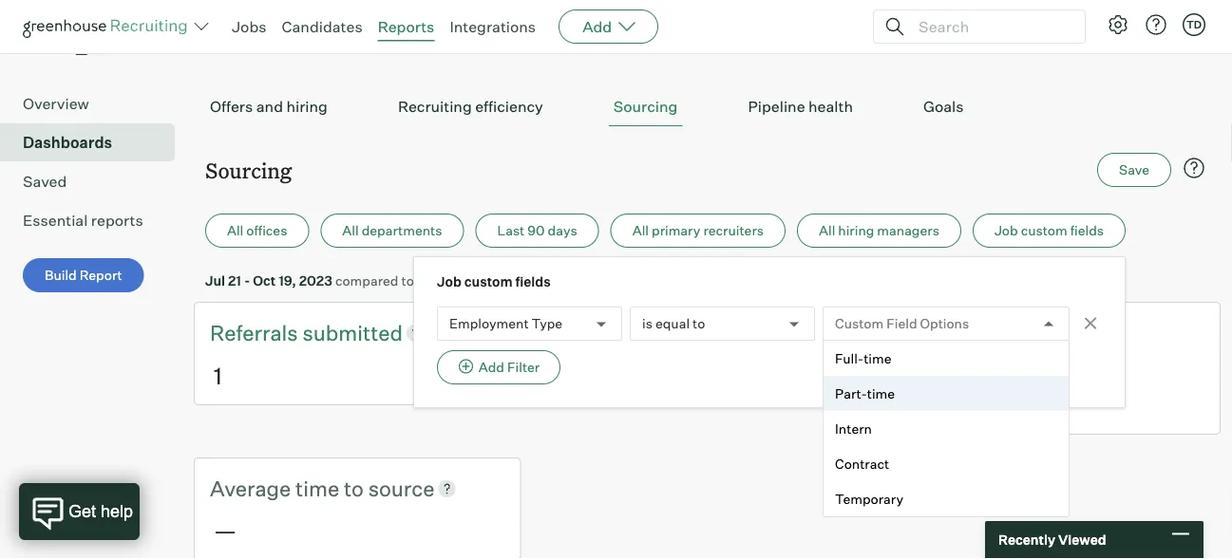 Task type: describe. For each thing, give the bounding box(es) containing it.
health
[[809, 97, 854, 116]]

to for average time to
[[344, 476, 364, 502]]

intern
[[836, 421, 873, 437]]

candidates link
[[282, 17, 363, 36]]

average time to
[[210, 476, 369, 502]]

add filter
[[479, 360, 540, 376]]

options
[[921, 316, 970, 332]]

2
[[564, 362, 577, 390]]

all primary recruiters button
[[611, 214, 786, 248]]

pipeline
[[749, 97, 806, 116]]

jobs
[[232, 17, 267, 36]]

td button
[[1184, 13, 1206, 36]]

viewed
[[1059, 532, 1107, 549]]

td button
[[1180, 10, 1210, 40]]

90
[[528, 223, 545, 239]]

integrations
[[450, 17, 536, 36]]

offers
[[210, 97, 253, 116]]

all offices button
[[205, 214, 309, 248]]

internal
[[1018, 320, 1093, 346]]

all for all hiring managers
[[819, 223, 836, 239]]

number of internal applications
[[910, 320, 1097, 375]]

job inside button
[[995, 223, 1019, 239]]

oct
[[253, 273, 276, 289]]

0 horizontal spatial fields
[[516, 274, 551, 291]]

applications
[[910, 349, 1030, 375]]

recruiting
[[398, 97, 472, 116]]

referrals link
[[210, 319, 303, 348]]

time for average
[[296, 476, 340, 502]]

20,
[[494, 273, 516, 289]]

fields inside button
[[1071, 223, 1105, 239]]

saved
[[23, 172, 67, 191]]

add button
[[559, 10, 659, 44]]

21
[[228, 273, 241, 289]]

contract
[[836, 456, 890, 473]]

full-time
[[836, 350, 892, 367]]

job custom fields button
[[973, 214, 1127, 248]]

all primary recruiters
[[633, 223, 764, 239]]

type
[[532, 316, 563, 332]]

jobs link
[[232, 17, 267, 36]]

build report button
[[23, 259, 144, 293]]

part-time
[[836, 386, 896, 402]]

1 horizontal spatial reports
[[378, 17, 435, 36]]

last 90 days button
[[476, 214, 600, 248]]

all for all offices
[[227, 223, 244, 239]]

sourcing button
[[609, 88, 683, 127]]

greenhouse recruiting image
[[23, 15, 194, 38]]

candidates
[[282, 17, 363, 36]]

custom
[[836, 316, 884, 332]]

all hiring managers button
[[798, 214, 962, 248]]

save button
[[1098, 153, 1172, 187]]

all hiring managers
[[819, 223, 940, 239]]

managers
[[878, 223, 940, 239]]

of
[[995, 320, 1013, 346]]

build
[[45, 267, 77, 284]]

field
[[887, 316, 918, 332]]

recently
[[999, 532, 1056, 549]]

0 vertical spatial 1
[[214, 362, 222, 390]]

td
[[1187, 18, 1203, 31]]

all for all primary recruiters
[[633, 223, 649, 239]]

offers and hiring button
[[205, 88, 333, 127]]

is equal to
[[643, 316, 706, 332]]

employment type
[[450, 316, 563, 332]]

essential
[[23, 211, 88, 230]]

report
[[80, 267, 122, 284]]

number
[[910, 320, 990, 346]]

2 jul from the left
[[472, 273, 492, 289]]

saved link
[[23, 170, 167, 193]]

jul 21 - oct 19, 2023 compared to apr 22 - jul 20, 2023
[[205, 273, 552, 289]]

temporary
[[836, 491, 904, 508]]

overview link
[[23, 92, 167, 115]]

prospects
[[560, 320, 664, 346]]

efficiency
[[475, 97, 544, 116]]

employment
[[450, 316, 529, 332]]



Task type: vqa. For each thing, say whether or not it's contained in the screenshot.
the left the -
yes



Task type: locate. For each thing, give the bounding box(es) containing it.
add up sourcing button
[[583, 17, 612, 36]]

1 vertical spatial time
[[868, 386, 896, 402]]

1 vertical spatial custom
[[465, 274, 513, 291]]

essential reports link
[[23, 209, 167, 232]]

added
[[664, 320, 725, 346]]

goals
[[924, 97, 964, 116]]

0 horizontal spatial reports
[[23, 1, 177, 57]]

pipeline health
[[749, 97, 854, 116]]

1 horizontal spatial -
[[463, 273, 469, 289]]

apr
[[417, 273, 441, 289]]

is
[[643, 316, 653, 332]]

custom field options
[[836, 316, 970, 332]]

job
[[995, 223, 1019, 239], [437, 274, 462, 291]]

1 2023 from the left
[[299, 273, 333, 289]]

recruiting efficiency
[[398, 97, 544, 116]]

2 horizontal spatial to
[[693, 316, 706, 332]]

0 horizontal spatial add
[[479, 360, 505, 376]]

hiring left managers
[[839, 223, 875, 239]]

0 vertical spatial job
[[995, 223, 1019, 239]]

all inside "button"
[[819, 223, 836, 239]]

reports
[[91, 211, 143, 230]]

1 vertical spatial hiring
[[839, 223, 875, 239]]

all left "primary"
[[633, 223, 649, 239]]

0 vertical spatial time
[[864, 350, 892, 367]]

jul left 21 at the left of the page
[[205, 273, 225, 289]]

sourcing up all offices
[[205, 156, 292, 184]]

tab list containing offers and hiring
[[205, 88, 1210, 127]]

1 - from the left
[[244, 273, 250, 289]]

add
[[583, 17, 612, 36], [479, 360, 505, 376]]

1 horizontal spatial hiring
[[839, 223, 875, 239]]

hiring inside button
[[287, 97, 328, 116]]

-
[[244, 273, 250, 289], [463, 273, 469, 289]]

0 horizontal spatial -
[[244, 273, 250, 289]]

2 - from the left
[[463, 273, 469, 289]]

sourcing inside button
[[614, 97, 678, 116]]

dashboards link
[[23, 131, 167, 154]]

overview
[[23, 94, 89, 113]]

time for full-
[[864, 350, 892, 367]]

fields
[[1071, 223, 1105, 239], [516, 274, 551, 291]]

submitted
[[303, 320, 403, 346]]

0 horizontal spatial sourcing
[[205, 156, 292, 184]]

1 vertical spatial job custom fields
[[437, 274, 551, 291]]

1 horizontal spatial 1
[[914, 391, 923, 420]]

hiring
[[287, 97, 328, 116], [839, 223, 875, 239]]

average
[[210, 476, 291, 502]]

departments
[[362, 223, 442, 239]]

4 all from the left
[[819, 223, 836, 239]]

fields down save button
[[1071, 223, 1105, 239]]

fields right 20,
[[516, 274, 551, 291]]

0 horizontal spatial 2023
[[299, 273, 333, 289]]

pipeline health button
[[744, 88, 858, 127]]

1
[[214, 362, 222, 390], [914, 391, 923, 420]]

all left offices
[[227, 223, 244, 239]]

compared
[[335, 273, 399, 289]]

reports right candidates link
[[378, 17, 435, 36]]

jul
[[205, 273, 225, 289], [472, 273, 492, 289]]

2023 right 20,
[[518, 273, 552, 289]]

1 right "part-time"
[[914, 391, 923, 420]]

source
[[369, 476, 435, 502]]

all for all departments
[[343, 223, 359, 239]]

dashboards
[[23, 133, 112, 152]]

0 vertical spatial fields
[[1071, 223, 1105, 239]]

0 vertical spatial custom
[[1022, 223, 1068, 239]]

reports up overview link on the top of the page
[[23, 1, 177, 57]]

reports link
[[378, 17, 435, 36]]

—
[[214, 517, 237, 546]]

all departments
[[343, 223, 442, 239]]

time right 'average'
[[296, 476, 340, 502]]

1 horizontal spatial job custom fields
[[995, 223, 1105, 239]]

add left filter
[[479, 360, 505, 376]]

save
[[1120, 162, 1150, 178]]

0 vertical spatial job custom fields
[[995, 223, 1105, 239]]

1 horizontal spatial sourcing
[[614, 97, 678, 116]]

0 vertical spatial add
[[583, 17, 612, 36]]

time for part-
[[868, 386, 896, 402]]

and
[[256, 97, 283, 116]]

custom inside button
[[1022, 223, 1068, 239]]

offices
[[246, 223, 287, 239]]

0 horizontal spatial job
[[437, 274, 462, 291]]

22
[[444, 273, 460, 289]]

time
[[864, 350, 892, 367], [868, 386, 896, 402], [296, 476, 340, 502]]

equal
[[656, 316, 690, 332]]

1 vertical spatial 1
[[914, 391, 923, 420]]

0 horizontal spatial hiring
[[287, 97, 328, 116]]

0 vertical spatial to
[[402, 273, 414, 289]]

to left apr
[[402, 273, 414, 289]]

submitted link
[[303, 319, 403, 348]]

faq image
[[1184, 157, 1206, 180]]

2023 right the 19,
[[299, 273, 333, 289]]

1 jul from the left
[[205, 273, 225, 289]]

last 90 days
[[498, 223, 578, 239]]

filter
[[508, 360, 540, 376]]

hiring inside "button"
[[839, 223, 875, 239]]

primary
[[652, 223, 701, 239]]

time down the full-time
[[868, 386, 896, 402]]

1 horizontal spatial jul
[[472, 273, 492, 289]]

1 vertical spatial add
[[479, 360, 505, 376]]

1 horizontal spatial to
[[402, 273, 414, 289]]

3 all from the left
[[633, 223, 649, 239]]

all left departments
[[343, 223, 359, 239]]

1 horizontal spatial job
[[995, 223, 1019, 239]]

1 horizontal spatial fields
[[1071, 223, 1105, 239]]

prospects link
[[560, 319, 664, 348]]

custom
[[1022, 223, 1068, 239], [465, 274, 513, 291]]

referrals
[[210, 320, 303, 346]]

job custom fields inside job custom fields button
[[995, 223, 1105, 239]]

0 horizontal spatial jul
[[205, 273, 225, 289]]

2023
[[299, 273, 333, 289], [518, 273, 552, 289]]

0 vertical spatial hiring
[[287, 97, 328, 116]]

to left 'source'
[[344, 476, 364, 502]]

1 horizontal spatial custom
[[1022, 223, 1068, 239]]

1 vertical spatial fields
[[516, 274, 551, 291]]

time up "part-time"
[[864, 350, 892, 367]]

1 all from the left
[[227, 223, 244, 239]]

integrations link
[[450, 17, 536, 36]]

add inside add filter button
[[479, 360, 505, 376]]

days
[[548, 223, 578, 239]]

added link
[[664, 319, 725, 348]]

jul left 20,
[[472, 273, 492, 289]]

essential reports
[[23, 211, 143, 230]]

all left managers
[[819, 223, 836, 239]]

- right 22
[[463, 273, 469, 289]]

job custom fields
[[995, 223, 1105, 239], [437, 274, 551, 291]]

0 horizontal spatial to
[[344, 476, 364, 502]]

build report
[[45, 267, 122, 284]]

goals button
[[919, 88, 969, 127]]

last
[[498, 223, 525, 239]]

Search text field
[[915, 13, 1069, 40]]

1 down referrals link in the left bottom of the page
[[214, 362, 222, 390]]

add for add filter
[[479, 360, 505, 376]]

1 horizontal spatial add
[[583, 17, 612, 36]]

2 2023 from the left
[[518, 273, 552, 289]]

part-
[[836, 386, 868, 402]]

0 vertical spatial sourcing
[[614, 97, 678, 116]]

0 horizontal spatial custom
[[465, 274, 513, 291]]

2 vertical spatial time
[[296, 476, 340, 502]]

recently viewed
[[999, 532, 1107, 549]]

offers and hiring
[[210, 97, 328, 116]]

recruiters
[[704, 223, 764, 239]]

1 vertical spatial job
[[437, 274, 462, 291]]

add filter button
[[437, 351, 561, 385]]

2 vertical spatial to
[[344, 476, 364, 502]]

- right 21 at the left of the page
[[244, 273, 250, 289]]

recruiting efficiency button
[[393, 88, 548, 127]]

1 vertical spatial to
[[693, 316, 706, 332]]

all offices
[[227, 223, 287, 239]]

1 vertical spatial sourcing
[[205, 156, 292, 184]]

configure image
[[1108, 13, 1130, 36]]

0 horizontal spatial job custom fields
[[437, 274, 551, 291]]

add inside popup button
[[583, 17, 612, 36]]

all
[[227, 223, 244, 239], [343, 223, 359, 239], [633, 223, 649, 239], [819, 223, 836, 239]]

19,
[[279, 273, 296, 289]]

sourcing down the add popup button
[[614, 97, 678, 116]]

1 horizontal spatial 2023
[[518, 273, 552, 289]]

add for add
[[583, 17, 612, 36]]

to for is equal to
[[693, 316, 706, 332]]

all departments button
[[321, 214, 464, 248]]

2 all from the left
[[343, 223, 359, 239]]

tab list
[[205, 88, 1210, 127]]

hiring right and
[[287, 97, 328, 116]]

to
[[402, 273, 414, 289], [693, 316, 706, 332], [344, 476, 364, 502]]

to right equal
[[693, 316, 706, 332]]

sourcing
[[614, 97, 678, 116], [205, 156, 292, 184]]

0 horizontal spatial 1
[[214, 362, 222, 390]]



